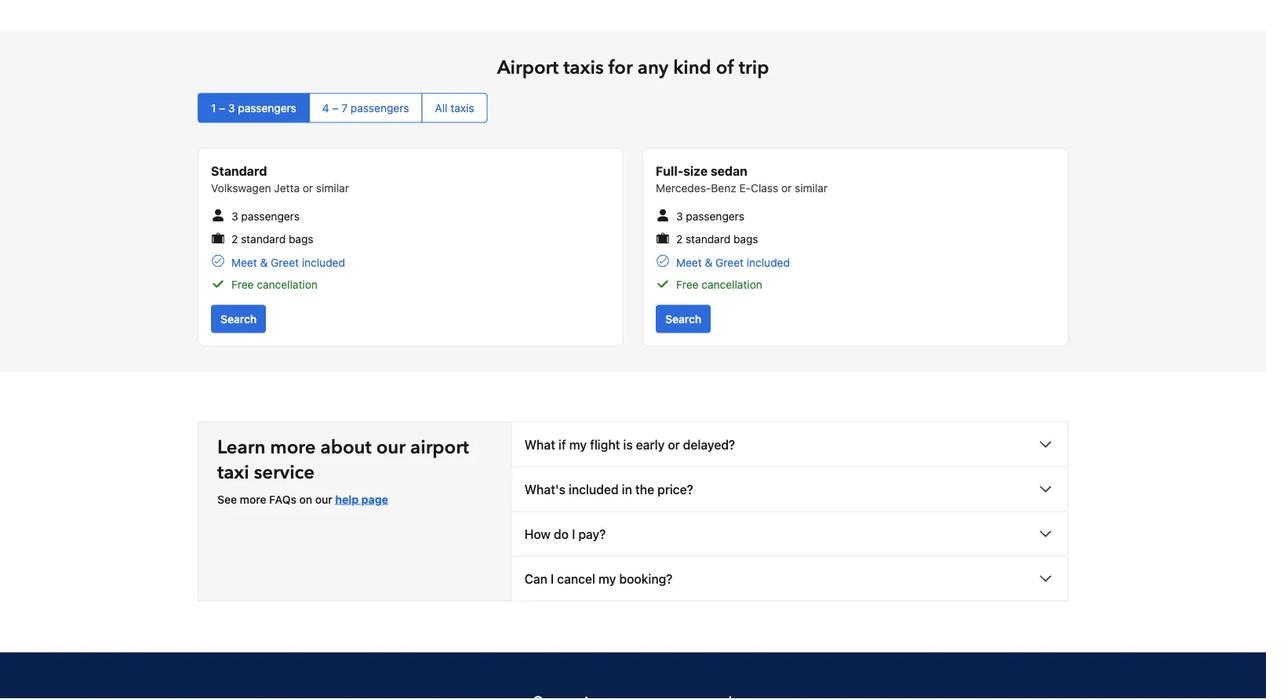 Task type: locate. For each thing, give the bounding box(es) containing it.
search
[[220, 312, 257, 325], [665, 312, 701, 325]]

0 horizontal spatial search
[[220, 312, 257, 325]]

1 horizontal spatial 3 passengers
[[676, 210, 744, 223]]

cancellation for sedan
[[702, 278, 762, 290]]

passengers
[[238, 101, 296, 114], [351, 101, 409, 114], [241, 210, 300, 223], [686, 210, 744, 223]]

can i cancel my booking?
[[525, 571, 673, 586]]

0 horizontal spatial cancellation
[[257, 278, 318, 290]]

2 greet from the left
[[716, 256, 744, 269]]

1 horizontal spatial i
[[572, 526, 575, 541]]

free cancellation for sedan
[[676, 278, 762, 290]]

0 horizontal spatial taxis
[[451, 101, 474, 114]]

0 horizontal spatial &
[[260, 256, 268, 269]]

1 horizontal spatial more
[[270, 434, 316, 460]]

more right learn
[[270, 434, 316, 460]]

faqs
[[269, 493, 296, 505]]

1 similar from the left
[[316, 181, 349, 194]]

2 2 standard bags from the left
[[676, 233, 758, 246]]

0 horizontal spatial standard
[[241, 233, 286, 246]]

1 horizontal spatial meet
[[676, 256, 702, 269]]

or right class
[[781, 181, 792, 194]]

1 horizontal spatial 2 standard bags
[[676, 233, 758, 246]]

1
[[211, 101, 216, 114]]

search button
[[211, 305, 266, 333], [656, 305, 711, 333]]

2 standard bags for jetta
[[231, 233, 313, 246]]

1 horizontal spatial or
[[668, 437, 680, 452]]

similar inside full-size sedan mercedes-benz e-class or similar
[[795, 181, 828, 194]]

0 vertical spatial taxis
[[563, 55, 604, 81]]

free cancellation
[[231, 278, 318, 290], [676, 278, 762, 290]]

3 passengers
[[231, 210, 300, 223], [676, 210, 744, 223]]

2 free cancellation from the left
[[676, 278, 762, 290]]

our right the on
[[315, 493, 332, 505]]

2 bags from the left
[[734, 233, 758, 246]]

delayed?
[[683, 437, 735, 452]]

1 horizontal spatial meet & greet included
[[676, 256, 790, 269]]

3 down "volkswagen"
[[231, 210, 238, 223]]

1 vertical spatial my
[[599, 571, 616, 586]]

or right early
[[668, 437, 680, 452]]

2 – from the left
[[332, 101, 339, 114]]

3 for full-
[[676, 210, 683, 223]]

booking?
[[619, 571, 673, 586]]

included
[[302, 256, 345, 269], [747, 256, 790, 269], [569, 482, 619, 496]]

the
[[635, 482, 654, 496]]

0 horizontal spatial free
[[231, 278, 254, 290]]

1 horizontal spatial greet
[[716, 256, 744, 269]]

3 passengers down benz
[[676, 210, 744, 223]]

1 & from the left
[[260, 256, 268, 269]]

3 right 1
[[228, 101, 235, 114]]

or
[[303, 181, 313, 194], [781, 181, 792, 194], [668, 437, 680, 452]]

2 cancellation from the left
[[702, 278, 762, 290]]

our
[[376, 434, 406, 460], [315, 493, 332, 505]]

do
[[554, 526, 569, 541]]

0 vertical spatial my
[[569, 437, 587, 452]]

1 – 3 passengers
[[211, 101, 296, 114]]

4 – 7 passengers
[[322, 101, 409, 114]]

3
[[228, 101, 235, 114], [231, 210, 238, 223], [676, 210, 683, 223]]

1 free cancellation from the left
[[231, 278, 318, 290]]

& down benz
[[705, 256, 713, 269]]

0 horizontal spatial more
[[240, 493, 266, 505]]

3 passengers down jetta
[[231, 210, 300, 223]]

2 meet & greet included from the left
[[676, 256, 790, 269]]

0 horizontal spatial similar
[[316, 181, 349, 194]]

meet for volkswagen
[[231, 256, 257, 269]]

meet & greet included down jetta
[[231, 256, 345, 269]]

search button for size
[[656, 305, 711, 333]]

greet
[[271, 256, 299, 269], [716, 256, 744, 269]]

trip
[[739, 55, 769, 81]]

about
[[320, 434, 372, 460]]

see
[[217, 493, 237, 505]]

airport taxis for any kind of trip
[[497, 55, 769, 81]]

price?
[[658, 482, 693, 496]]

– for 7
[[332, 101, 339, 114]]

meet & greet included
[[231, 256, 345, 269], [676, 256, 790, 269]]

bags
[[289, 233, 313, 246], [734, 233, 758, 246]]

– for 3
[[219, 101, 225, 114]]

0 horizontal spatial greet
[[271, 256, 299, 269]]

1 greet from the left
[[271, 256, 299, 269]]

1 horizontal spatial search button
[[656, 305, 711, 333]]

my
[[569, 437, 587, 452], [599, 571, 616, 586]]

can i cancel my booking? button
[[512, 556, 1068, 600]]

1 vertical spatial our
[[315, 493, 332, 505]]

service
[[254, 460, 315, 485]]

standard
[[211, 163, 267, 178]]

0 horizontal spatial meet
[[231, 256, 257, 269]]

0 horizontal spatial 2
[[231, 233, 238, 246]]

2 2 from the left
[[676, 233, 683, 246]]

airport
[[410, 434, 469, 460]]

sedan
[[711, 163, 748, 178]]

0 horizontal spatial bags
[[289, 233, 313, 246]]

for
[[608, 55, 633, 81]]

standard down "volkswagen"
[[241, 233, 286, 246]]

included for sedan
[[747, 256, 790, 269]]

more
[[270, 434, 316, 460], [240, 493, 266, 505]]

1 horizontal spatial included
[[569, 482, 619, 496]]

bags down jetta
[[289, 233, 313, 246]]

1 horizontal spatial similar
[[795, 181, 828, 194]]

all taxis
[[435, 101, 474, 114]]

0 horizontal spatial our
[[315, 493, 332, 505]]

i right can
[[551, 571, 554, 586]]

in
[[622, 482, 632, 496]]

3 down mercedes-
[[676, 210, 683, 223]]

similar right jetta
[[316, 181, 349, 194]]

search button for volkswagen
[[211, 305, 266, 333]]

–
[[219, 101, 225, 114], [332, 101, 339, 114]]

i right do
[[572, 526, 575, 541]]

1 horizontal spatial cancellation
[[702, 278, 762, 290]]

included for jetta
[[302, 256, 345, 269]]

1 meet & greet included from the left
[[231, 256, 345, 269]]

1 horizontal spatial –
[[332, 101, 339, 114]]

meet & greet included down benz
[[676, 256, 790, 269]]

taxis
[[563, 55, 604, 81], [451, 101, 474, 114]]

similar
[[316, 181, 349, 194], [795, 181, 828, 194]]

2 standard bags
[[231, 233, 313, 246], [676, 233, 758, 246]]

more right the see
[[240, 493, 266, 505]]

similar inside "standard volkswagen jetta or similar"
[[316, 181, 349, 194]]

benz
[[711, 181, 736, 194]]

0 horizontal spatial 2 standard bags
[[231, 233, 313, 246]]

bags down e-
[[734, 233, 758, 246]]

passengers down benz
[[686, 210, 744, 223]]

if
[[559, 437, 566, 452]]

2 free from the left
[[676, 278, 699, 290]]

what if my flight is early or delayed? button
[[512, 422, 1068, 466]]

of
[[716, 55, 734, 81]]

1 bags from the left
[[289, 233, 313, 246]]

0 horizontal spatial included
[[302, 256, 345, 269]]

1 standard from the left
[[241, 233, 286, 246]]

0 horizontal spatial or
[[303, 181, 313, 194]]

0 horizontal spatial 3 passengers
[[231, 210, 300, 223]]

is
[[623, 437, 633, 452]]

&
[[260, 256, 268, 269], [705, 256, 713, 269]]

how do i pay? button
[[512, 512, 1068, 556]]

3 passengers for volkswagen
[[231, 210, 300, 223]]

1 horizontal spatial taxis
[[563, 55, 604, 81]]

1 horizontal spatial free
[[676, 278, 699, 290]]

kind
[[673, 55, 711, 81]]

full-size sedan mercedes-benz e-class or similar
[[656, 163, 828, 194]]

or right jetta
[[303, 181, 313, 194]]

1 horizontal spatial free cancellation
[[676, 278, 762, 290]]

standard
[[241, 233, 286, 246], [686, 233, 731, 246]]

passengers right 7
[[351, 101, 409, 114]]

my right cancel
[[599, 571, 616, 586]]

1 free from the left
[[231, 278, 254, 290]]

0 horizontal spatial search button
[[211, 305, 266, 333]]

– right 1
[[219, 101, 225, 114]]

2 standard bags down jetta
[[231, 233, 313, 246]]

2
[[231, 233, 238, 246], [676, 233, 683, 246]]

2 down "volkswagen"
[[231, 233, 238, 246]]

free
[[231, 278, 254, 290], [676, 278, 699, 290]]

meet down "volkswagen"
[[231, 256, 257, 269]]

1 2 from the left
[[231, 233, 238, 246]]

2 horizontal spatial or
[[781, 181, 792, 194]]

on
[[299, 493, 312, 505]]

standard down benz
[[686, 233, 731, 246]]

2 standard bags down benz
[[676, 233, 758, 246]]

1 vertical spatial taxis
[[451, 101, 474, 114]]

2 & from the left
[[705, 256, 713, 269]]

taxi
[[217, 460, 249, 485]]

1 2 standard bags from the left
[[231, 233, 313, 246]]

taxis for all
[[451, 101, 474, 114]]

my inside what if my flight is early or delayed? dropdown button
[[569, 437, 587, 452]]

meet
[[231, 256, 257, 269], [676, 256, 702, 269]]

1 horizontal spatial &
[[705, 256, 713, 269]]

0 horizontal spatial –
[[219, 101, 225, 114]]

learn more about our airport taxi service see more faqs on our help page
[[217, 434, 469, 505]]

our right "about" on the bottom of the page
[[376, 434, 406, 460]]

1 cancellation from the left
[[257, 278, 318, 290]]

– left 7
[[332, 101, 339, 114]]

greet down jetta
[[271, 256, 299, 269]]

2 for volkswagen
[[231, 233, 238, 246]]

cancellation
[[257, 278, 318, 290], [702, 278, 762, 290]]

2 standard from the left
[[686, 233, 731, 246]]

flight
[[590, 437, 620, 452]]

7
[[342, 101, 348, 114]]

1 vertical spatial more
[[240, 493, 266, 505]]

my right if
[[569, 437, 587, 452]]

1 3 passengers from the left
[[231, 210, 300, 223]]

2 horizontal spatial included
[[747, 256, 790, 269]]

2 3 passengers from the left
[[676, 210, 744, 223]]

meet down mercedes-
[[676, 256, 702, 269]]

can
[[525, 571, 548, 586]]

2 similar from the left
[[795, 181, 828, 194]]

1 horizontal spatial our
[[376, 434, 406, 460]]

2 meet from the left
[[676, 256, 702, 269]]

1 vertical spatial i
[[551, 571, 554, 586]]

1 horizontal spatial bags
[[734, 233, 758, 246]]

0 horizontal spatial i
[[551, 571, 554, 586]]

1 – from the left
[[219, 101, 225, 114]]

taxis left for
[[563, 55, 604, 81]]

1 search from the left
[[220, 312, 257, 325]]

1 horizontal spatial 2
[[676, 233, 683, 246]]

i
[[572, 526, 575, 541], [551, 571, 554, 586]]

1 horizontal spatial standard
[[686, 233, 731, 246]]

1 horizontal spatial my
[[599, 571, 616, 586]]

what if my flight is early or delayed?
[[525, 437, 735, 452]]

taxis inside sort results by element
[[451, 101, 474, 114]]

1 horizontal spatial search
[[665, 312, 701, 325]]

what's
[[525, 482, 566, 496]]

cancellation for jetta
[[257, 278, 318, 290]]

0 horizontal spatial free cancellation
[[231, 278, 318, 290]]

0 horizontal spatial meet & greet included
[[231, 256, 345, 269]]

1 search button from the left
[[211, 305, 266, 333]]

any
[[638, 55, 669, 81]]

similar right class
[[795, 181, 828, 194]]

1 meet from the left
[[231, 256, 257, 269]]

taxis right all
[[451, 101, 474, 114]]

& down "volkswagen"
[[260, 256, 268, 269]]

2 search from the left
[[665, 312, 701, 325]]

0 horizontal spatial my
[[569, 437, 587, 452]]

help
[[335, 493, 359, 505]]

greet down benz
[[716, 256, 744, 269]]

2 search button from the left
[[656, 305, 711, 333]]

2 down mercedes-
[[676, 233, 683, 246]]



Task type: describe. For each thing, give the bounding box(es) containing it.
2 for size
[[676, 233, 683, 246]]

passengers down jetta
[[241, 210, 300, 223]]

meet & greet included for jetta
[[231, 256, 345, 269]]

& for volkswagen
[[260, 256, 268, 269]]

search for size
[[665, 312, 701, 325]]

help page link
[[335, 493, 388, 505]]

my inside "can i cancel my booking?" dropdown button
[[599, 571, 616, 586]]

0 vertical spatial our
[[376, 434, 406, 460]]

greet for jetta
[[271, 256, 299, 269]]

sort results by element
[[198, 93, 1069, 123]]

taxis for airport
[[563, 55, 604, 81]]

size
[[684, 163, 708, 178]]

how do i pay?
[[525, 526, 606, 541]]

what's included in the price? button
[[512, 467, 1068, 511]]

or inside full-size sedan mercedes-benz e-class or similar
[[781, 181, 792, 194]]

what
[[525, 437, 555, 452]]

bags for sedan
[[734, 233, 758, 246]]

meet for size
[[676, 256, 702, 269]]

what's included in the price?
[[525, 482, 693, 496]]

or inside "standard volkswagen jetta or similar"
[[303, 181, 313, 194]]

jetta
[[274, 181, 300, 194]]

cancel
[[557, 571, 595, 586]]

volkswagen
[[211, 181, 271, 194]]

3 inside sort results by element
[[228, 101, 235, 114]]

4
[[322, 101, 329, 114]]

meet & greet included for sedan
[[676, 256, 790, 269]]

3 for standard
[[231, 210, 238, 223]]

free cancellation for jetta
[[231, 278, 318, 290]]

greet for sedan
[[716, 256, 744, 269]]

standard for volkswagen
[[241, 233, 286, 246]]

pay?
[[578, 526, 606, 541]]

or inside dropdown button
[[668, 437, 680, 452]]

search for volkswagen
[[220, 312, 257, 325]]

all
[[435, 101, 448, 114]]

0 vertical spatial more
[[270, 434, 316, 460]]

how
[[525, 526, 551, 541]]

learn
[[217, 434, 265, 460]]

e-
[[739, 181, 751, 194]]

free for volkswagen
[[231, 278, 254, 290]]

0 vertical spatial i
[[572, 526, 575, 541]]

airport
[[497, 55, 559, 81]]

free for size
[[676, 278, 699, 290]]

mercedes-
[[656, 181, 711, 194]]

class
[[751, 181, 778, 194]]

bags for jetta
[[289, 233, 313, 246]]

included inside "what's included in the price?" dropdown button
[[569, 482, 619, 496]]

standard volkswagen jetta or similar
[[211, 163, 349, 194]]

passengers right 1
[[238, 101, 296, 114]]

2 standard bags for sedan
[[676, 233, 758, 246]]

3 passengers for size
[[676, 210, 744, 223]]

early
[[636, 437, 665, 452]]

page
[[361, 493, 388, 505]]

full-
[[656, 163, 684, 178]]

& for size
[[705, 256, 713, 269]]

standard for size
[[686, 233, 731, 246]]



Task type: vqa. For each thing, say whether or not it's contained in the screenshot.
Wonderful corresponding to Israel
no



